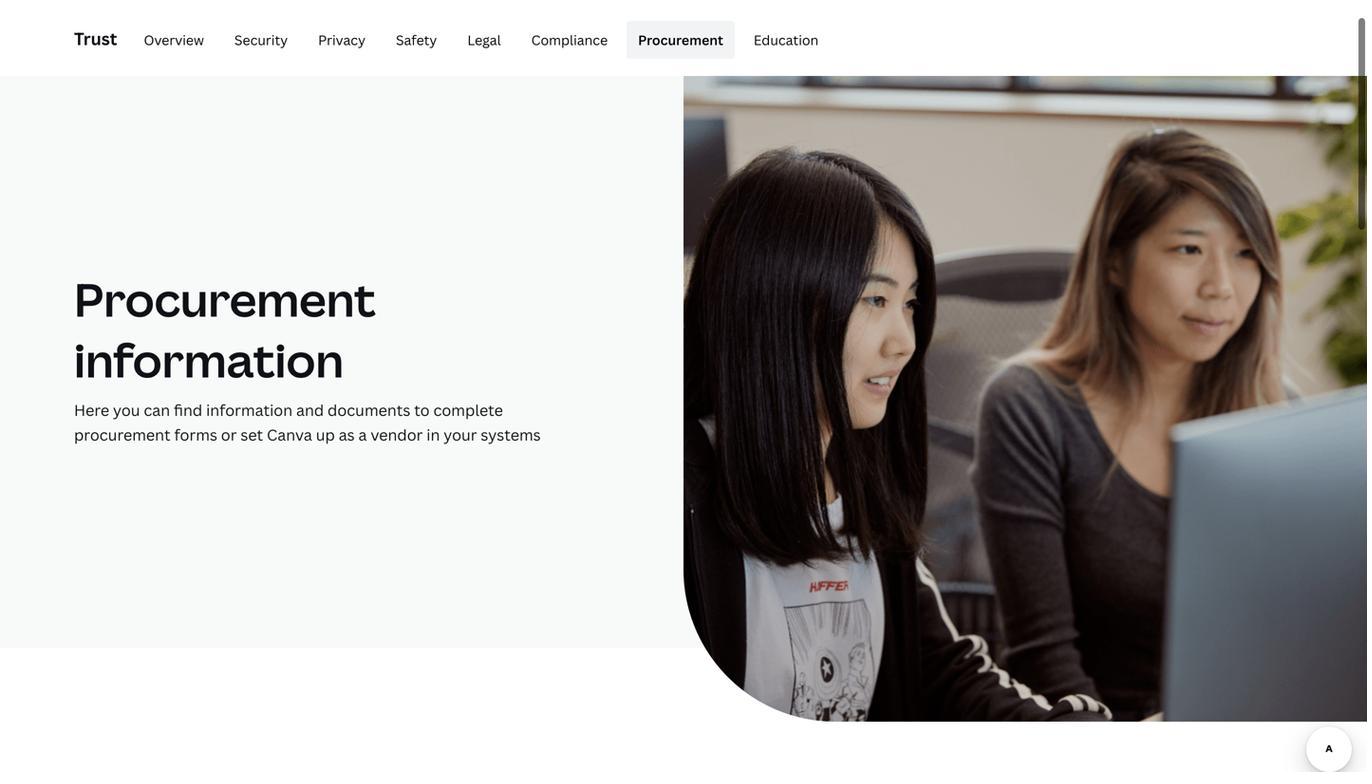Task type: describe. For each thing, give the bounding box(es) containing it.
1 vertical spatial information
[[206, 400, 293, 420]]

you
[[113, 400, 140, 420]]

vendor
[[371, 425, 423, 445]]

as
[[339, 425, 355, 445]]

procurement information here you can find information and documents to complete procurement forms or set canva up as a vendor in your systems
[[74, 268, 541, 445]]

your
[[444, 425, 477, 445]]

0 vertical spatial information
[[74, 329, 344, 391]]

menu bar containing overview
[[125, 21, 830, 59]]

privacy link
[[307, 21, 377, 59]]

education
[[754, 31, 819, 49]]

canva
[[267, 425, 312, 445]]

forms
[[174, 425, 217, 445]]

procurement for procurement information here you can find information and documents to complete procurement forms or set canva up as a vendor in your systems
[[74, 268, 376, 330]]

legal
[[468, 31, 501, 49]]

find
[[174, 400, 203, 420]]

and
[[296, 400, 324, 420]]

complete
[[434, 400, 503, 420]]

up
[[316, 425, 335, 445]]

procurement
[[74, 425, 171, 445]]

or
[[221, 425, 237, 445]]

procurement link
[[627, 21, 735, 59]]



Task type: locate. For each thing, give the bounding box(es) containing it.
set
[[241, 425, 263, 445]]

security link
[[223, 21, 299, 59]]

information
[[74, 329, 344, 391], [206, 400, 293, 420]]

a
[[359, 425, 367, 445]]

privacy
[[318, 31, 366, 49]]

0 horizontal spatial procurement
[[74, 268, 376, 330]]

1 horizontal spatial procurement
[[638, 31, 724, 49]]

systems
[[481, 425, 541, 445]]

procurement inside the procurement information here you can find information and documents to complete procurement forms or set canva up as a vendor in your systems
[[74, 268, 376, 330]]

to
[[414, 400, 430, 420]]

safety
[[396, 31, 437, 49]]

menu bar
[[125, 21, 830, 59]]

safety link
[[385, 21, 449, 59]]

information up set at left bottom
[[206, 400, 293, 420]]

information up find
[[74, 329, 344, 391]]

here
[[74, 400, 109, 420]]

trust
[[74, 27, 117, 50]]

overview
[[144, 31, 204, 49]]

security
[[235, 31, 288, 49]]

documents
[[328, 400, 411, 420]]

0 vertical spatial procurement
[[638, 31, 724, 49]]

compliance link
[[520, 21, 619, 59]]

education link
[[743, 21, 830, 59]]

overview link
[[132, 21, 216, 59]]

in
[[427, 425, 440, 445]]

can
[[144, 400, 170, 420]]

compliance
[[532, 31, 608, 49]]

legal link
[[456, 21, 513, 59]]

1 vertical spatial procurement
[[74, 268, 376, 330]]

procurement
[[638, 31, 724, 49], [74, 268, 376, 330]]

procurement for procurement
[[638, 31, 724, 49]]



Task type: vqa. For each thing, say whether or not it's contained in the screenshot.
Good
no



